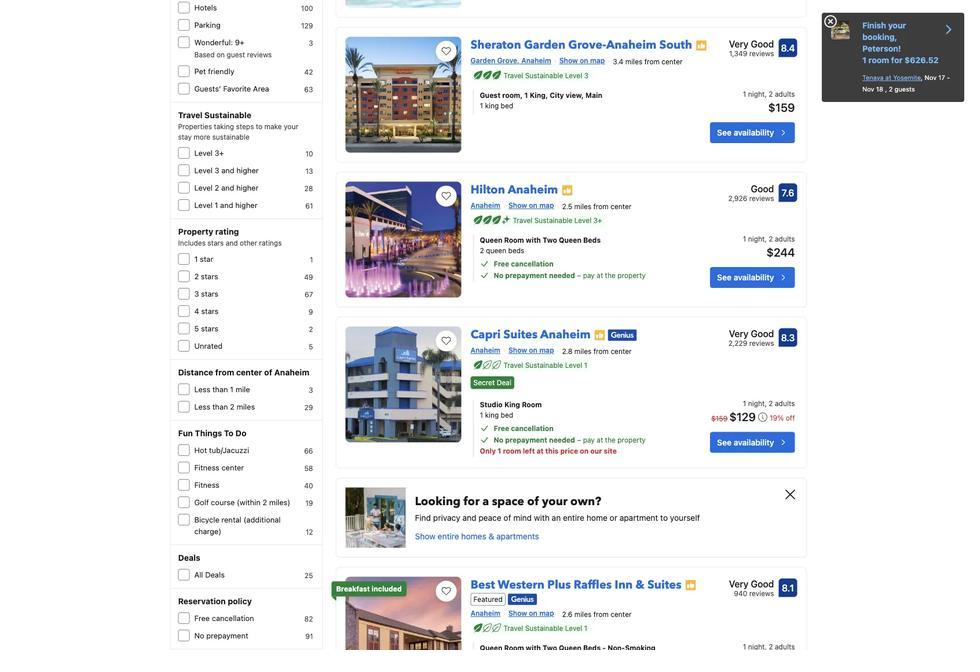 Task type: describe. For each thing, give the bounding box(es) containing it.
0 vertical spatial garden
[[524, 37, 566, 53]]

0 horizontal spatial $159
[[712, 415, 728, 423]]

3 down level 3+
[[215, 166, 219, 175]]

king inside guest room, 1 king, city view, main 1 king bed
[[485, 101, 499, 110]]

1 up $129 at the right of page
[[743, 399, 747, 408]]

sustainable
[[212, 133, 250, 141]]

, inside nov 17 - nov 18  ,
[[886, 85, 888, 93]]

3 up main
[[584, 71, 589, 79]]

anaheim down hilton
[[471, 201, 501, 210]]

level down '2.6' at right
[[565, 624, 583, 632]]

3 availability from the top
[[734, 437, 775, 447]]

tenaya at yosemite image
[[832, 21, 850, 39]]

stay
[[178, 133, 192, 141]]

no prepayment needed – pay at the property for with
[[494, 271, 646, 279]]

1 left star
[[194, 255, 198, 263]]

left
[[523, 447, 535, 455]]

center down tub/jacuzzi
[[222, 463, 244, 472]]

level up property
[[194, 201, 213, 209]]

grove,
[[498, 57, 520, 65]]

adults for sheraton garden grove-anaheim south
[[775, 90, 795, 98]]

peace
[[479, 513, 502, 522]]

from for grove-
[[645, 57, 660, 65]]

includes
[[178, 239, 206, 247]]

level up view,
[[565, 71, 583, 79]]

beds
[[584, 236, 601, 244]]

2 down less than 1 mile
[[230, 402, 235, 411]]

all deals
[[194, 571, 225, 579]]

south
[[660, 37, 693, 53]]

miles down the mile
[[237, 402, 255, 411]]

at down beds
[[597, 271, 603, 279]]

2 queen from the left
[[559, 236, 582, 244]]

8.3
[[781, 332, 795, 343]]

fitness for fitness
[[194, 481, 220, 489]]

1 left king,
[[525, 91, 528, 99]]

$244
[[767, 245, 795, 259]]

pet friendly
[[194, 67, 235, 76]]

guests' favorite area
[[194, 84, 269, 93]]

3 down 129
[[309, 39, 313, 47]]

less for less than 1 mile
[[194, 385, 210, 394]]

more
[[194, 133, 210, 141]]

0 horizontal spatial 3+
[[215, 149, 224, 157]]

17
[[939, 74, 946, 81]]

for inside the finish your booking, peterson! 1 room for $626.52
[[892, 55, 903, 65]]

things
[[195, 429, 222, 438]]

or
[[610, 513, 618, 522]]

own?
[[571, 493, 602, 509]]

your inside travel sustainable properties taking steps to make your stay more sustainable
[[284, 122, 298, 130]]

3.4
[[613, 57, 624, 65]]

guests
[[895, 85, 915, 93]]

best
[[471, 577, 495, 593]]

1 horizontal spatial &
[[636, 577, 645, 593]]

1 vertical spatial room
[[503, 447, 521, 455]]

2 vertical spatial cancellation
[[212, 614, 254, 623]]

sustainable for hilton
[[535, 216, 573, 224]]

show for hilton
[[509, 201, 527, 210]]

and inside property rating includes stars and other ratings
[[226, 239, 238, 247]]

show inside button
[[415, 531, 436, 541]]

1 king bed
[[480, 411, 514, 419]]

see availability for sheraton garden grove-anaheim south
[[717, 128, 775, 137]]

room,
[[503, 91, 523, 99]]

free cancellation for 2 queen beds
[[494, 260, 554, 268]]

adults for hilton anaheim
[[775, 235, 795, 243]]

and for 3
[[221, 166, 235, 175]]

center for hilton anaheim
[[611, 202, 632, 210]]

1 queen from the left
[[480, 236, 503, 244]]

reviews for best western plus raffles inn & suites
[[750, 590, 775, 598]]

1 down the level 2 and higher at top left
[[215, 201, 218, 209]]

with inside looking for a space of your own? find privacy and peace of mind with an entire home or apartment to yourself
[[534, 513, 550, 522]]

miles for plus
[[575, 610, 592, 618]]

based on guest reviews
[[194, 50, 272, 59]]

1 inside the finish your booking, peterson! 1 room for $626.52
[[863, 55, 867, 65]]

1 down 2.8 miles from center at bottom
[[584, 361, 588, 369]]

2 inside the 1 night , 2 adults $159
[[769, 90, 773, 98]]

good for best western plus raffles inn & suites
[[751, 578, 775, 589]]

see for sheraton garden grove-anaheim south
[[717, 128, 732, 137]]

suites inside "best western plus raffles inn & suites" link
[[648, 577, 682, 593]]

guest room, 1 king, city view, main link
[[480, 90, 676, 100]]

on left our
[[580, 447, 589, 455]]

-
[[947, 74, 950, 81]]

level down '2.8'
[[565, 361, 583, 369]]

map for suites
[[540, 346, 554, 354]]

, for 1 night , 2 adults $159
[[765, 90, 767, 98]]

sheraton
[[471, 37, 521, 53]]

1 left the mile
[[230, 385, 234, 394]]

fitness for fitness center
[[194, 463, 220, 472]]

than for 2
[[213, 402, 228, 411]]

apartments
[[497, 531, 539, 541]]

hilton anaheim link
[[471, 177, 558, 198]]

capri suites anaheim image
[[346, 327, 462, 443]]

distance from center of anaheim
[[178, 368, 310, 377]]

1 vertical spatial nov
[[863, 85, 875, 93]]

on down wonderful: 9+
[[217, 50, 225, 59]]

an
[[552, 513, 561, 522]]

looking
[[415, 493, 461, 509]]

entire inside button
[[438, 531, 459, 541]]

show on map for garden
[[560, 57, 605, 65]]

privacy
[[433, 513, 461, 522]]

from right 2.5
[[594, 202, 609, 210]]

3 see availability from the top
[[717, 437, 775, 447]]

3 up 4
[[194, 289, 199, 298]]

2 vertical spatial free
[[194, 614, 210, 623]]

8.1
[[782, 582, 795, 593]]

anaheim down capri
[[471, 346, 501, 354]]

7.6
[[782, 187, 795, 198]]

fun
[[178, 429, 193, 438]]

view,
[[566, 91, 584, 99]]

very for sheraton garden grove-anaheim south
[[729, 38, 749, 49]]

secret
[[474, 379, 495, 387]]

level 1 and higher
[[194, 201, 258, 209]]

2 right 18
[[889, 85, 893, 93]]

1 right only
[[498, 447, 502, 455]]

$129
[[730, 410, 756, 424]]

tub/jacuzzi
[[209, 446, 249, 455]]

king
[[505, 401, 520, 409]]

queen room with two queen beds link
[[480, 235, 676, 245]]

0 vertical spatial room
[[504, 236, 524, 244]]

looking for a space of your own? find privacy and peace of mind with an entire home or apartment to yourself
[[415, 493, 700, 522]]

two
[[543, 236, 557, 244]]

site
[[604, 447, 617, 455]]

stars for 2 stars
[[201, 272, 218, 281]]

1 down 2.6 miles from center
[[584, 624, 588, 632]]

no prepayment needed – pay at the property for room
[[494, 436, 646, 444]]

queen room with two queen beds
[[480, 236, 601, 244]]

center up the mile
[[236, 368, 262, 377]]

mind
[[514, 513, 532, 522]]

center for capri suites anaheim
[[611, 347, 632, 355]]

free for king
[[494, 424, 509, 432]]

property for studio king room
[[618, 436, 646, 444]]

very for best western plus raffles inn & suites
[[729, 578, 749, 589]]

1 horizontal spatial deals
[[205, 571, 225, 579]]

map for garden
[[590, 57, 605, 65]]

map for western
[[540, 609, 554, 618]]

make
[[265, 122, 282, 130]]

at right "tenaya"
[[886, 74, 892, 81]]

4
[[194, 307, 199, 316]]

good inside good 2,926 reviews
[[751, 183, 775, 194]]

to
[[224, 429, 234, 438]]

cancellation for 1 king bed
[[511, 424, 554, 432]]

19%
[[770, 414, 784, 422]]

0 vertical spatial deals
[[178, 553, 200, 563]]

hotels
[[194, 3, 217, 12]]

, for 1 night , 2 adults
[[765, 399, 767, 408]]

properties
[[178, 122, 212, 130]]

2 inside 1 night , 2 adults $244
[[769, 235, 773, 243]]

13
[[306, 167, 313, 175]]

1 vertical spatial garden
[[471, 57, 496, 65]]

cancellation for 2 queen beds
[[511, 260, 554, 268]]

5 stars
[[194, 324, 218, 333]]

level down 2.5 miles from center
[[575, 216, 592, 224]]

good 2,926 reviews
[[729, 183, 775, 203]]

find
[[415, 513, 431, 522]]

your inside looking for a space of your own? find privacy and peace of mind with an entire home or apartment to yourself
[[542, 493, 568, 509]]

no prepayment
[[194, 631, 248, 640]]

city
[[550, 91, 564, 99]]

guest room, 1 king, city view, main 1 king bed
[[480, 91, 603, 110]]

travel for capri
[[504, 361, 523, 369]]

looking for a space of your own? image
[[346, 488, 406, 548]]

travel sustainable level 1 for anaheim
[[504, 361, 588, 369]]

night for sheraton garden grove-anaheim south
[[749, 90, 765, 98]]

at up our
[[597, 436, 603, 444]]

fun things to do
[[178, 429, 247, 438]]

scored 8.3 element
[[779, 328, 798, 347]]

sheraton garden grove-anaheim south image
[[346, 37, 462, 153]]

0 vertical spatial nov
[[925, 74, 937, 81]]

3 up 29
[[309, 386, 313, 394]]

to inside looking for a space of your own? find privacy and peace of mind with an entire home or apartment to yourself
[[661, 513, 668, 522]]

nov 17 - nov 18  ,
[[863, 74, 950, 93]]

1 night , 2 adults $244
[[743, 235, 795, 259]]

2 down 1 star
[[194, 272, 199, 281]]

bicycle
[[194, 515, 220, 524]]

show for sheraton
[[560, 57, 578, 65]]

all
[[194, 571, 203, 579]]

policy
[[228, 597, 252, 606]]

3 see availability link from the top
[[711, 432, 795, 453]]

center for sheraton garden grove-anaheim south
[[662, 57, 683, 65]]

included
[[372, 585, 402, 593]]

the for studio king room
[[605, 436, 616, 444]]

1 down 'guest'
[[480, 101, 483, 110]]

level up level 1 and higher
[[194, 183, 213, 192]]

this
[[546, 447, 559, 455]]

2 left 'queen'
[[480, 246, 484, 254]]

– for studio king room
[[577, 436, 581, 444]]

based
[[194, 50, 215, 59]]

travel sustainable level 3
[[504, 71, 589, 79]]

anaheim down featured
[[471, 609, 501, 618]]

from up less than 1 mile
[[215, 368, 234, 377]]

1 inside 1 night , 2 adults $244
[[743, 235, 747, 243]]

other
[[240, 239, 257, 247]]

best western plus raffles inn & suites image
[[346, 577, 462, 650]]

1,349
[[730, 50, 748, 58]]

3 night from the top
[[749, 399, 765, 408]]

2 up 19%
[[769, 399, 773, 408]]

secret deal
[[474, 379, 512, 387]]

2 left miles)
[[263, 498, 267, 507]]

only 1 room left at this price on our site
[[480, 447, 617, 455]]

capri suites anaheim link
[[471, 322, 591, 343]]



Task type: vqa. For each thing, say whether or not it's contained in the screenshot.


Task type: locate. For each thing, give the bounding box(es) containing it.
1 vertical spatial with
[[534, 513, 550, 522]]

travel sustainable level 3+
[[513, 216, 602, 224]]

2 vertical spatial your
[[542, 493, 568, 509]]

show on map
[[560, 57, 605, 65], [509, 201, 554, 210], [509, 346, 554, 354], [509, 609, 554, 618]]

8.4
[[781, 42, 795, 53]]

0 vertical spatial no prepayment needed – pay at the property
[[494, 271, 646, 279]]

2 pay from the top
[[583, 436, 595, 444]]

2 vertical spatial of
[[504, 513, 511, 522]]

66
[[304, 447, 313, 455]]

2 guests
[[889, 85, 915, 93]]

1 vertical spatial –
[[577, 436, 581, 444]]

1 vertical spatial adults
[[775, 235, 795, 243]]

2.6
[[562, 610, 573, 618]]

on for capri suites anaheim
[[529, 346, 538, 354]]

pay down beds
[[583, 271, 595, 279]]

&
[[489, 531, 494, 541], [636, 577, 645, 593]]

1 vertical spatial prepayment
[[505, 436, 548, 444]]

anaheim
[[607, 37, 657, 53], [522, 57, 552, 65], [508, 182, 558, 198], [471, 201, 501, 210], [541, 327, 591, 343], [471, 346, 501, 354], [274, 368, 310, 377], [471, 609, 501, 618]]

2 vertical spatial see
[[717, 437, 732, 447]]

center right 2.5
[[611, 202, 632, 210]]

2 see availability from the top
[[717, 273, 775, 282]]

adults up $244
[[775, 235, 795, 243]]

scored 8.4 element
[[779, 39, 798, 57]]

wonderful:
[[194, 38, 233, 47]]

1 vertical spatial room
[[522, 401, 542, 409]]

1 see from the top
[[717, 128, 732, 137]]

19
[[306, 499, 313, 507]]

than for 1
[[213, 385, 228, 394]]

very good element for best western plus raffles inn & suites
[[729, 577, 775, 591]]

less
[[194, 385, 210, 394], [194, 402, 210, 411]]

1 horizontal spatial your
[[542, 493, 568, 509]]

on for hilton anaheim
[[529, 201, 538, 210]]

and up homes
[[463, 513, 477, 522]]

map for anaheim
[[540, 201, 554, 210]]

higher for level 1 and higher
[[235, 201, 258, 209]]

2 see from the top
[[717, 273, 732, 282]]

do
[[236, 429, 247, 438]]

sheraton garden grove-anaheim south
[[471, 37, 693, 53]]

level down level 3+
[[194, 166, 213, 175]]

1 horizontal spatial nov
[[925, 74, 937, 81]]

1 vertical spatial of
[[528, 493, 539, 509]]

anaheim inside sheraton garden grove-anaheim south link
[[607, 37, 657, 53]]

good for capri suites anaheim
[[751, 328, 775, 339]]

0 vertical spatial adults
[[775, 90, 795, 98]]

prepayment for bed
[[505, 436, 548, 444]]

5 for 5
[[309, 342, 313, 351]]

travel sustainable properties taking steps to make your stay more sustainable
[[178, 110, 298, 141]]

free down reservation
[[194, 614, 210, 623]]

show down 'hilton anaheim'
[[509, 201, 527, 210]]

1 inside the 1 night , 2 adults $159
[[743, 90, 747, 98]]

travel up deal
[[504, 361, 523, 369]]

king down studio
[[485, 411, 499, 419]]

0 vertical spatial for
[[892, 55, 903, 65]]

1 horizontal spatial of
[[504, 513, 511, 522]]

2 vertical spatial availability
[[734, 437, 775, 447]]

free cancellation for 1 king bed
[[494, 424, 554, 432]]

0 vertical spatial free
[[494, 260, 509, 268]]

18
[[877, 85, 884, 93]]

1 travel sustainable level 1 from the top
[[504, 361, 588, 369]]

0 vertical spatial night
[[749, 90, 765, 98]]

$159 inside the 1 night , 2 adults $159
[[769, 100, 795, 114]]

show for capri
[[509, 346, 527, 354]]

sustainable for capri
[[525, 361, 564, 369]]

prepayment
[[505, 271, 548, 279], [505, 436, 548, 444], [206, 631, 248, 640]]

prepayment up the left
[[505, 436, 548, 444]]

3.4 miles from center
[[613, 57, 683, 65]]

0 vertical spatial very
[[729, 38, 749, 49]]

0 vertical spatial king
[[485, 101, 499, 110]]

cancellation down policy
[[212, 614, 254, 623]]

travel up properties
[[178, 110, 203, 120]]

miles
[[626, 57, 643, 65], [575, 202, 592, 210], [575, 347, 592, 355], [237, 402, 255, 411], [575, 610, 592, 618]]

1 vertical spatial than
[[213, 402, 228, 411]]

miles right '2.6' at right
[[575, 610, 592, 618]]

free cancellation
[[494, 260, 554, 268], [494, 424, 554, 432], [194, 614, 254, 623]]

0 vertical spatial the
[[605, 271, 616, 279]]

1 availability from the top
[[734, 128, 775, 137]]

higher for level 2 and higher
[[236, 183, 259, 192]]

1 vertical spatial free
[[494, 424, 509, 432]]

reviews inside good 2,926 reviews
[[750, 195, 775, 203]]

1 the from the top
[[605, 271, 616, 279]]

1 horizontal spatial queen
[[559, 236, 582, 244]]

2 down very good 1,349 reviews
[[769, 90, 773, 98]]

fitness up golf
[[194, 481, 220, 489]]

1 horizontal spatial for
[[892, 55, 903, 65]]

night up $129 at the right of page
[[749, 399, 765, 408]]

very for capri suites anaheim
[[729, 328, 749, 339]]

1 vertical spatial cancellation
[[511, 424, 554, 432]]

1 than from the top
[[213, 385, 228, 394]]

1 vertical spatial very
[[729, 328, 749, 339]]

good element
[[729, 182, 775, 196]]

stars for 5 stars
[[201, 324, 218, 333]]

1 see availability from the top
[[717, 128, 775, 137]]

0 vertical spatial very good element
[[729, 37, 775, 51]]

0 vertical spatial suites
[[504, 327, 538, 343]]

breakfast
[[336, 585, 370, 593]]

prepayment down beds
[[505, 271, 548, 279]]

1 vertical spatial the
[[605, 436, 616, 444]]

5
[[194, 324, 199, 333], [309, 342, 313, 351]]

very inside the very good 2,229 reviews
[[729, 328, 749, 339]]

2 the from the top
[[605, 436, 616, 444]]

1 vertical spatial less
[[194, 402, 210, 411]]

nov
[[925, 74, 937, 81], [863, 85, 875, 93]]

2.5
[[562, 202, 573, 210]]

2 adults from the top
[[775, 235, 795, 243]]

1 bed from the top
[[501, 101, 514, 110]]

stars down star
[[201, 272, 218, 281]]

stars for 3 stars
[[201, 289, 218, 298]]

plus
[[548, 577, 571, 593]]

2 than from the top
[[213, 402, 228, 411]]

1 adults from the top
[[775, 90, 795, 98]]

the for queen room with two queen beds
[[605, 271, 616, 279]]

1 – from the top
[[577, 271, 581, 279]]

rental
[[222, 515, 242, 524]]

property for queen room with two queen beds
[[618, 271, 646, 279]]

0 vertical spatial availability
[[734, 128, 775, 137]]

2 good from the top
[[751, 183, 775, 194]]

needed for with
[[549, 271, 575, 279]]

2 king from the top
[[485, 411, 499, 419]]

0 horizontal spatial of
[[264, 368, 272, 377]]

scored 8.1 element
[[779, 579, 798, 597]]

2
[[889, 85, 893, 93], [769, 90, 773, 98], [215, 183, 219, 192], [769, 235, 773, 243], [480, 246, 484, 254], [194, 272, 199, 281], [309, 325, 313, 333], [769, 399, 773, 408], [230, 402, 235, 411], [263, 498, 267, 507]]

very inside very good 940 reviews
[[729, 578, 749, 589]]

see availability for hilton anaheim
[[717, 273, 775, 282]]

1 horizontal spatial room
[[869, 55, 890, 65]]

prepayment down reservation policy
[[206, 631, 248, 640]]

map left '2.6' at right
[[540, 609, 554, 618]]

2 property from the top
[[618, 436, 646, 444]]

pay up our
[[583, 436, 595, 444]]

1 see availability link from the top
[[711, 122, 795, 143]]

sustainable for best
[[525, 624, 564, 632]]

see for hilton anaheim
[[717, 273, 732, 282]]

and for 2
[[221, 183, 234, 192]]

no for queen
[[494, 271, 504, 279]]

on down western
[[529, 609, 538, 618]]

– for queen room with two queen beds
[[577, 271, 581, 279]]

42
[[305, 68, 313, 76]]

, inside the 1 night , 2 adults $159
[[765, 90, 767, 98]]

2.6 miles from center
[[562, 610, 632, 618]]

show for best
[[509, 609, 527, 618]]

anaheim up travel sustainable level 3
[[522, 57, 552, 65]]

5 down "9"
[[309, 342, 313, 351]]

from for plus
[[594, 610, 609, 618]]

show down capri suites anaheim
[[509, 346, 527, 354]]

stars for 4 stars
[[201, 307, 219, 316]]

2 stars
[[194, 272, 218, 281]]

reviews for sheraton garden grove-anaheim south
[[750, 50, 775, 58]]

no down reservation
[[194, 631, 204, 640]]

good for sheraton garden grove-anaheim south
[[751, 38, 775, 49]]

show on map for suites
[[509, 346, 554, 354]]

0 horizontal spatial suites
[[504, 327, 538, 343]]

night for hilton anaheim
[[749, 235, 765, 243]]

0 vertical spatial –
[[577, 271, 581, 279]]

stars up "4 stars"
[[201, 289, 218, 298]]

miles right 2.5
[[575, 202, 592, 210]]

night inside 1 night , 2 adults $244
[[749, 235, 765, 243]]

travel inside travel sustainable properties taking steps to make your stay more sustainable
[[178, 110, 203, 120]]

0 horizontal spatial nov
[[863, 85, 875, 93]]

2 availability from the top
[[734, 273, 775, 282]]

9+
[[235, 38, 245, 47]]

1 king from the top
[[485, 101, 499, 110]]

12
[[306, 528, 313, 536]]

2 vertical spatial no
[[194, 631, 204, 640]]

good left 8.4
[[751, 38, 775, 49]]

best western plus raffles inn & suites link
[[471, 572, 682, 593]]

very good 2,229 reviews
[[729, 328, 775, 348]]

show on map down western
[[509, 609, 554, 618]]

1 vertical spatial entire
[[438, 531, 459, 541]]

1 horizontal spatial to
[[661, 513, 668, 522]]

center down south
[[662, 57, 683, 65]]

2,229
[[729, 339, 748, 348]]

of
[[264, 368, 272, 377], [528, 493, 539, 509], [504, 513, 511, 522]]

1 vertical spatial travel sustainable level 1
[[504, 624, 588, 632]]

3 very from the top
[[729, 578, 749, 589]]

19% off
[[770, 414, 795, 422]]

0 horizontal spatial to
[[256, 122, 263, 130]]

2,926
[[729, 195, 748, 203]]

free
[[494, 260, 509, 268], [494, 424, 509, 432], [194, 614, 210, 623]]

our
[[591, 447, 602, 455]]

free cancellation up the left
[[494, 424, 554, 432]]

2 vertical spatial prepayment
[[206, 631, 248, 640]]

map up 'travel sustainable level 3+'
[[540, 201, 554, 210]]

availability for hilton anaheim
[[734, 273, 775, 282]]

higher up the level 2 and higher at top left
[[237, 166, 259, 175]]

2 needed from the top
[[549, 436, 575, 444]]

0 vertical spatial travel sustainable level 1
[[504, 361, 588, 369]]

1 needed from the top
[[549, 271, 575, 279]]

see availability down the 1 night , 2 adults $159
[[717, 128, 775, 137]]

and
[[221, 166, 235, 175], [221, 183, 234, 192], [220, 201, 233, 209], [226, 239, 238, 247], [463, 513, 477, 522]]

night down good 2,926 reviews
[[749, 235, 765, 243]]

reviews right guest
[[247, 50, 272, 59]]

3+ up level 3 and higher at the top of the page
[[215, 149, 224, 157]]

stars inside property rating includes stars and other ratings
[[208, 239, 224, 247]]

adults inside 1 night , 2 adults $244
[[775, 235, 795, 243]]

1 vertical spatial higher
[[236, 183, 259, 192]]

raffles
[[574, 577, 612, 593]]

anaheim inside 'capri suites anaheim' link
[[541, 327, 591, 343]]

hilton anaheim
[[471, 182, 558, 198]]

pay for studio king room
[[583, 436, 595, 444]]

very good element
[[729, 37, 775, 51], [729, 327, 775, 341], [729, 577, 775, 591]]

1 vertical spatial 3+
[[594, 216, 602, 224]]

free cancellation up no prepayment
[[194, 614, 254, 623]]

, for 1 night , 2 adults $244
[[765, 235, 767, 243]]

free for queen
[[494, 260, 509, 268]]

1 vertical spatial your
[[284, 122, 298, 130]]

to
[[256, 122, 263, 130], [661, 513, 668, 522]]

room left the left
[[503, 447, 521, 455]]

main
[[586, 91, 603, 99]]

1 fitness from the top
[[194, 463, 220, 472]]

travel for best
[[504, 624, 523, 632]]

0 vertical spatial property
[[618, 271, 646, 279]]

travel sustainable level 1
[[504, 361, 588, 369], [504, 624, 588, 632]]

1 horizontal spatial $159
[[769, 100, 795, 114]]

needed for room
[[549, 436, 575, 444]]

1 vertical spatial see availability link
[[711, 267, 795, 288]]

1 very from the top
[[729, 38, 749, 49]]

4 good from the top
[[751, 578, 775, 589]]

room
[[869, 55, 890, 65], [503, 447, 521, 455]]

2 vertical spatial free cancellation
[[194, 614, 254, 623]]

than down less than 1 mile
[[213, 402, 228, 411]]

1 down studio
[[480, 411, 483, 419]]

show on map down sheraton garden grove-anaheim south
[[560, 57, 605, 65]]

2 horizontal spatial your
[[889, 21, 907, 30]]

0 horizontal spatial &
[[489, 531, 494, 541]]

0 horizontal spatial 5
[[194, 324, 199, 333]]

off
[[786, 414, 795, 422]]

less down less than 1 mile
[[194, 402, 210, 411]]

very good element left scored 8.4 element
[[729, 37, 775, 51]]

room inside the finish your booking, peterson! 1 room for $626.52
[[869, 55, 890, 65]]

5 for 5 stars
[[194, 324, 199, 333]]

2 up level 1 and higher
[[215, 183, 219, 192]]

map down 'grove-'
[[590, 57, 605, 65]]

charge)
[[194, 527, 221, 536]]

fitness
[[194, 463, 220, 472], [194, 481, 220, 489]]

and down level 3 and higher at the top of the page
[[221, 183, 234, 192]]

1 vertical spatial $159
[[712, 415, 728, 423]]

1 vertical spatial &
[[636, 577, 645, 593]]

miles for grove-
[[626, 57, 643, 65]]

for
[[892, 55, 903, 65], [464, 493, 480, 509]]

price
[[561, 447, 578, 455]]

0 vertical spatial entire
[[563, 513, 585, 522]]

and up the level 2 and higher at top left
[[221, 166, 235, 175]]

center for best western plus raffles inn & suites
[[611, 610, 632, 618]]

adults
[[775, 90, 795, 98], [775, 235, 795, 243], [775, 399, 795, 408]]

1 vertical spatial property
[[618, 436, 646, 444]]

for left a
[[464, 493, 480, 509]]

hilton anaheim image
[[346, 182, 462, 298]]

2 up $244
[[769, 235, 773, 243]]

miles for anaheim
[[575, 347, 592, 355]]

4 stars
[[194, 307, 219, 316]]

1 less from the top
[[194, 385, 210, 394]]

level 3 and higher
[[194, 166, 259, 175]]

and for 1
[[220, 201, 233, 209]]

good inside the very good 2,229 reviews
[[751, 328, 775, 339]]

from right '2.8'
[[594, 347, 609, 355]]

good
[[751, 38, 775, 49], [751, 183, 775, 194], [751, 328, 775, 339], [751, 578, 775, 589]]

less down distance
[[194, 385, 210, 394]]

(additional
[[244, 515, 281, 524]]

from for anaheim
[[594, 347, 609, 355]]

2 bed from the top
[[501, 411, 514, 419]]

very inside very good 1,349 reviews
[[729, 38, 749, 49]]

very good element for sheraton garden grove-anaheim south
[[729, 37, 775, 51]]

show on map for anaheim
[[509, 201, 554, 210]]

this property is part of our preferred partner program. it's committed to providing excellent service and good value. it'll pay us a higher commission if you make a booking. image
[[562, 184, 573, 196], [562, 184, 573, 196]]

higher for level 3 and higher
[[237, 166, 259, 175]]

1 horizontal spatial 5
[[309, 342, 313, 351]]

see availability down $129 at the right of page
[[717, 437, 775, 447]]

2 night from the top
[[749, 235, 765, 243]]

reviews inside very good 940 reviews
[[750, 590, 775, 598]]

suites right the inn
[[648, 577, 682, 593]]

from down south
[[645, 57, 660, 65]]

higher down the level 2 and higher at top left
[[235, 201, 258, 209]]

show entire homes & apartments button
[[415, 530, 539, 542]]

3 adults from the top
[[775, 399, 795, 408]]

28
[[305, 184, 313, 192]]

travel for hilton
[[513, 216, 533, 224]]

night inside the 1 night , 2 adults $159
[[749, 90, 765, 98]]

travel for sheraton
[[504, 71, 523, 79]]

only
[[480, 447, 496, 455]]

2 fitness from the top
[[194, 481, 220, 489]]

from down raffles
[[594, 610, 609, 618]]

deals
[[178, 553, 200, 563], [205, 571, 225, 579]]

on down sheraton garden grove-anaheim south
[[580, 57, 589, 65]]

entire inside looking for a space of your own? find privacy and peace of mind with an entire home or apartment to yourself
[[563, 513, 585, 522]]

0 horizontal spatial your
[[284, 122, 298, 130]]

0 vertical spatial to
[[256, 122, 263, 130]]

on for sheraton garden grove-anaheim south
[[580, 57, 589, 65]]

suites inside 'capri suites anaheim' link
[[504, 327, 538, 343]]

1 vertical spatial for
[[464, 493, 480, 509]]

1 vertical spatial king
[[485, 411, 499, 419]]

see availability link down 1 night , 2 adults $244
[[711, 267, 795, 288]]

0 horizontal spatial entire
[[438, 531, 459, 541]]

1 horizontal spatial suites
[[648, 577, 682, 593]]

show down find
[[415, 531, 436, 541]]

0 vertical spatial than
[[213, 385, 228, 394]]

0 vertical spatial see
[[717, 128, 732, 137]]

sustainable inside travel sustainable properties taking steps to make your stay more sustainable
[[205, 110, 252, 120]]

1 vertical spatial fitness
[[194, 481, 220, 489]]

adults inside the 1 night , 2 adults $159
[[775, 90, 795, 98]]

level down the more
[[194, 149, 213, 157]]

100
[[301, 4, 313, 12]]

1 vertical spatial very good element
[[729, 327, 775, 341]]

sustainable up taking
[[205, 110, 252, 120]]

2 horizontal spatial of
[[528, 493, 539, 509]]

0 vertical spatial free cancellation
[[494, 260, 554, 268]]

2 less from the top
[[194, 402, 210, 411]]

good left 'scored 8.3' 'element'
[[751, 328, 775, 339]]

and down 'rating' at the top left
[[226, 239, 238, 247]]

pet
[[194, 67, 206, 76]]

reviews inside the very good 2,229 reviews
[[750, 339, 775, 348]]

0 vertical spatial cancellation
[[511, 260, 554, 268]]

0 vertical spatial of
[[264, 368, 272, 377]]

your inside the finish your booking, peterson! 1 room for $626.52
[[889, 21, 907, 30]]

bed inside guest room, 1 king, city view, main 1 king bed
[[501, 101, 514, 110]]

2 vertical spatial higher
[[235, 201, 258, 209]]

1 vertical spatial pay
[[583, 436, 595, 444]]

1 pay from the top
[[583, 271, 595, 279]]

show on map for western
[[509, 609, 554, 618]]

0 horizontal spatial for
[[464, 493, 480, 509]]

1 vertical spatial no prepayment needed – pay at the property
[[494, 436, 646, 444]]

see availability link for sheraton garden grove-anaheim south
[[711, 122, 795, 143]]

sustainable for sheraton
[[525, 71, 564, 79]]

center down the inn
[[611, 610, 632, 618]]

2 vertical spatial very good element
[[729, 577, 775, 591]]

finish
[[863, 21, 887, 30]]

the up "site"
[[605, 436, 616, 444]]

deals right all
[[205, 571, 225, 579]]

& right the inn
[[636, 577, 645, 593]]

0 vertical spatial 3+
[[215, 149, 224, 157]]

0 horizontal spatial queen
[[480, 236, 503, 244]]

availability for sheraton garden grove-anaheim south
[[734, 128, 775, 137]]

1 vertical spatial to
[[661, 513, 668, 522]]

suites
[[504, 327, 538, 343], [648, 577, 682, 593]]

2 – from the top
[[577, 436, 581, 444]]

0 vertical spatial your
[[889, 21, 907, 30]]

pay for queen room with two queen beds
[[583, 271, 595, 279]]

inn
[[615, 577, 633, 593]]

1 vertical spatial needed
[[549, 436, 575, 444]]

0 vertical spatial bed
[[501, 101, 514, 110]]

3 good from the top
[[751, 328, 775, 339]]

this property is part of our preferred partner program. it's committed to providing excellent service and good value. it'll pay us a higher commission if you make a booking. image
[[696, 40, 708, 51], [696, 40, 708, 51], [594, 329, 606, 341], [594, 329, 606, 341], [685, 579, 697, 591], [685, 579, 697, 591]]

sustainable
[[525, 71, 564, 79], [205, 110, 252, 120], [535, 216, 573, 224], [525, 361, 564, 369], [525, 624, 564, 632]]

apartment
[[620, 513, 659, 522]]

night
[[749, 90, 765, 98], [749, 235, 765, 243], [749, 399, 765, 408]]

entire down privacy
[[438, 531, 459, 541]]

2.8 miles from center
[[562, 347, 632, 355]]

1 night from the top
[[749, 90, 765, 98]]

anaheim inside the hilton anaheim link
[[508, 182, 558, 198]]

2 very from the top
[[729, 328, 749, 339]]

0 horizontal spatial deals
[[178, 553, 200, 563]]

2 see availability link from the top
[[711, 267, 795, 288]]

3 stars
[[194, 289, 218, 298]]

no for king
[[494, 436, 504, 444]]

for inside looking for a space of your own? find privacy and peace of mind with an entire home or apartment to yourself
[[464, 493, 480, 509]]

see availability link for hilton anaheim
[[711, 267, 795, 288]]

king,
[[530, 91, 548, 99]]

reservation policy
[[178, 597, 252, 606]]

bed
[[501, 101, 514, 110], [501, 411, 514, 419]]

1 property from the top
[[618, 271, 646, 279]]

2 down "9"
[[309, 325, 313, 333]]

less for less than 2 miles
[[194, 402, 210, 411]]

1 down 1,349 in the top right of the page
[[743, 90, 747, 98]]

good inside very good 940 reviews
[[751, 578, 775, 589]]

– up price
[[577, 436, 581, 444]]

1 vertical spatial see
[[717, 273, 732, 282]]

with inside queen room with two queen beds link
[[526, 236, 541, 244]]

1 vertical spatial availability
[[734, 273, 775, 282]]

very up 1,349 in the top right of the page
[[729, 38, 749, 49]]

2 travel sustainable level 1 from the top
[[504, 624, 588, 632]]

reviews inside very good 1,349 reviews
[[750, 50, 775, 58]]

studio
[[480, 401, 503, 409]]

2 no prepayment needed – pay at the property from the top
[[494, 436, 646, 444]]

3 see from the top
[[717, 437, 732, 447]]

2 vertical spatial see availability
[[717, 437, 775, 447]]

1 vertical spatial see availability
[[717, 273, 775, 282]]

good inside very good 1,349 reviews
[[751, 38, 775, 49]]

guest
[[480, 91, 501, 99]]

queen
[[486, 246, 507, 254]]

garden up travel sustainable level 3
[[524, 37, 566, 53]]

prepayment for beds
[[505, 271, 548, 279]]

& inside button
[[489, 531, 494, 541]]

property
[[178, 227, 213, 236]]

scored 7.6 element
[[779, 184, 798, 202]]

on down capri suites anaheim
[[529, 346, 538, 354]]

no prepayment needed – pay at the property
[[494, 271, 646, 279], [494, 436, 646, 444]]

with left two
[[526, 236, 541, 244]]

very good element for capri suites anaheim
[[729, 327, 775, 341]]

1 good from the top
[[751, 38, 775, 49]]

, inside 1 night , 2 adults $244
[[765, 235, 767, 243]]

star
[[200, 255, 213, 263]]

61
[[306, 202, 313, 210]]

2 vertical spatial adults
[[775, 399, 795, 408]]

friendly
[[208, 67, 235, 76]]

1 no prepayment needed – pay at the property from the top
[[494, 271, 646, 279]]

sustainable down '2.8'
[[525, 361, 564, 369]]

0 vertical spatial with
[[526, 236, 541, 244]]

0 vertical spatial needed
[[549, 271, 575, 279]]

to inside travel sustainable properties taking steps to make your stay more sustainable
[[256, 122, 263, 130]]

2 queen beds
[[480, 246, 525, 254]]

at right the left
[[537, 447, 544, 455]]

and inside looking for a space of your own? find privacy and peace of mind with an entire home or apartment to yourself
[[463, 513, 477, 522]]

anaheim up 29
[[274, 368, 310, 377]]

genius discounts available at this property. image
[[608, 329, 637, 341], [608, 329, 637, 341], [508, 594, 537, 605], [508, 594, 537, 605]]

reviews for capri suites anaheim
[[750, 339, 775, 348]]

travel sustainable level 1 for plus
[[504, 624, 588, 632]]

1 vertical spatial suites
[[648, 577, 682, 593]]

1 up 49
[[310, 256, 313, 264]]

on for best western plus raffles inn & suites
[[529, 609, 538, 618]]

to left make
[[256, 122, 263, 130]]

$626.52
[[905, 55, 939, 65]]

1 vertical spatial night
[[749, 235, 765, 243]]

your up booking,
[[889, 21, 907, 30]]

2 vertical spatial very
[[729, 578, 749, 589]]



